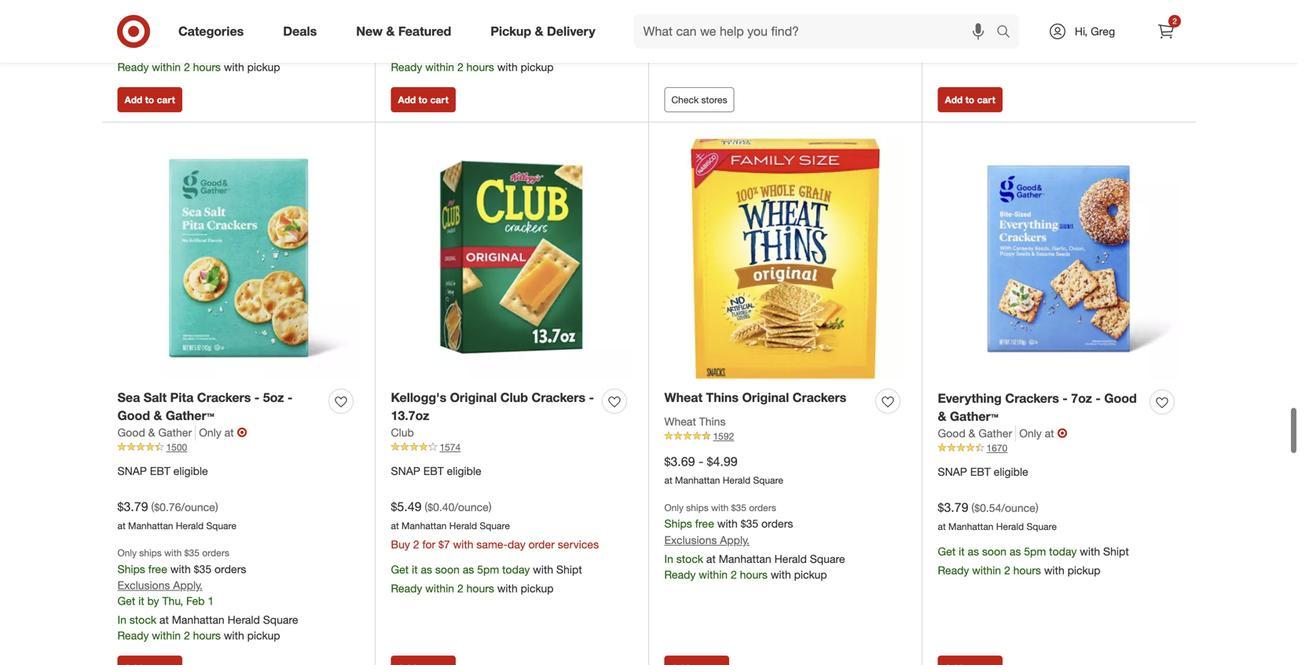 Task type: vqa. For each thing, say whether or not it's contained in the screenshot.
first "Wheat" from the bottom
yes



Task type: describe. For each thing, give the bounding box(es) containing it.
kellogg's original club crackers - 13.7oz link
[[391, 379, 596, 415]]

new & featured link
[[343, 14, 471, 49]]

search button
[[989, 14, 1027, 52]]

stock inside only ships with $35 orders ships free with $35 orders exclusions apply. get it by thu, feb 1 in stock at  manhattan herald square ready within 2 hours with pickup
[[130, 603, 156, 617]]

shipping not available not available at manhattan herald square
[[664, 15, 870, 48]]

get it as soon as 5pm today with shipt ready within 2 hours with pickup for $3.79
[[938, 535, 1129, 568]]

at inside shipping not available not available at manhattan herald square
[[731, 34, 740, 48]]

it for $3.79
[[959, 535, 965, 549]]

) for -
[[1036, 491, 1039, 505]]

square inside only ships with $35 orders ships free with $35 orders exclusions apply. get it by thu, feb 1 in stock at  manhattan herald square ready within 2 hours with pickup
[[263, 603, 298, 617]]

exclusions apply. in stock at  manhattan herald square ready within 2 hours with pickup
[[938, 3, 1119, 52]]

) for club
[[489, 490, 492, 504]]

good inside "sea salt pita crackers - 5oz - good & gather™"
[[117, 398, 150, 413]]

thu,
[[162, 584, 183, 598]]

( for kellogg's original club crackers - 13.7oz
[[425, 490, 428, 504]]

$3.69 - $4.99 at manhattan herald square
[[664, 444, 783, 476]]

5pm for $3.79
[[1024, 535, 1046, 549]]

new & featured
[[356, 24, 451, 39]]

order
[[529, 528, 555, 542]]

eligible for crackers
[[994, 455, 1029, 469]]

within inside 'exclusions apply. in stock at  manhattan herald square ready within 2 hours with pickup'
[[972, 38, 1001, 52]]

snap ebt eligible for sea salt pita crackers - 5oz - good & gather™
[[117, 454, 208, 468]]

pickup inside only ships with $35 orders ships free with $35 orders exclusions apply. get it by thu, feb 1 in stock at  manhattan herald square ready within 2 hours with pickup
[[247, 619, 280, 633]]

2 original from the left
[[742, 380, 789, 395]]

square inside $3.79 ( $0.54 /ounce ) at manhattan herald square
[[1027, 511, 1057, 522]]

snap ebt eligible for kellogg's original club crackers - 13.7oz
[[391, 454, 482, 468]]

$7
[[439, 528, 450, 542]]

$3.79 ( $0.76 /ounce ) at manhattan herald square
[[117, 489, 237, 522]]

with inside 'exclusions apply. in stock at  manhattan herald square ready within 2 hours with pickup'
[[1044, 38, 1065, 52]]

delivery
[[547, 24, 595, 39]]

7oz
[[1071, 381, 1092, 396]]

only ships with $35 orders ships free with $35 orders exclusions apply. get it by thu, feb 1 in stock at  manhattan herald square ready within 2 hours with pickup
[[117, 537, 298, 633]]

exclusions inside 'exclusions apply. in stock at  manhattan herald square ready within 2 hours with pickup'
[[938, 3, 990, 17]]

1 shipping from the left
[[117, 15, 161, 29]]

snap ebt eligible for everything crackers - 7oz - good & gather™
[[938, 455, 1029, 469]]

deals
[[283, 24, 317, 39]]

kellogg's original club crackers - 13.7oz
[[391, 380, 594, 413]]

1574
[[440, 431, 461, 443]]

sea salt pita crackers - 5oz - good & gather™
[[117, 380, 293, 413]]

buy
[[391, 528, 410, 542]]

today for $5.49
[[502, 553, 530, 567]]

2 shipping from the left
[[391, 15, 435, 29]]

at inside $3.79 ( $0.54 /ounce ) at manhattan herald square
[[938, 511, 946, 522]]

featured
[[398, 24, 451, 39]]

services
[[558, 528, 599, 542]]

stores
[[701, 84, 727, 96]]

manhattan inside 'exclusions apply. in stock at  manhattan herald square ready within 2 hours with pickup'
[[992, 22, 1045, 36]]

not
[[664, 34, 682, 48]]

wheat for wheat thins
[[664, 405, 696, 419]]

( for sea salt pita crackers - 5oz - good & gather™
[[151, 490, 154, 504]]

good inside everything crackers - 7oz - good & gather™
[[1104, 381, 1137, 396]]

sea salt pita crackers - 5oz - good & gather™ link
[[117, 379, 323, 415]]

$4.99
[[707, 444, 738, 459]]

get for $3.79
[[938, 535, 956, 549]]

square inside 'exclusions apply. in stock at  manhattan herald square ready within 2 hours with pickup'
[[1083, 22, 1119, 36]]

deals link
[[270, 14, 337, 49]]

gather for good
[[158, 416, 192, 429]]

at inside only ships with $35 orders ships free with $35 orders exclusions apply. get it by thu, feb 1 in stock at  manhattan herald square ready within 2 hours with pickup
[[159, 603, 169, 617]]

What can we help you find? suggestions appear below search field
[[634, 14, 1000, 49]]

apply. inside 'exclusions apply. in stock at  manhattan herald square ready within 2 hours with pickup'
[[994, 3, 1023, 17]]

get inside only ships with $35 orders ships free with $35 orders exclusions apply. get it by thu, feb 1 in stock at  manhattan herald square ready within 2 hours with pickup
[[117, 584, 135, 598]]

day
[[508, 528, 526, 542]]

within inside only ships with $35 orders ships free with $35 orders exclusions apply. in stock at  manhattan herald square ready within 2 hours with pickup
[[699, 558, 728, 572]]

not inside shipping not available not available at manhattan herald square
[[711, 15, 727, 29]]

it inside only ships with $35 orders ships free with $35 orders exclusions apply. get it by thu, feb 1 in stock at  manhattan herald square ready within 2 hours with pickup
[[138, 584, 144, 598]]

exclusions for wheat thins original crackers
[[664, 523, 717, 537]]

only down "sea salt pita crackers - 5oz - good & gather™"
[[199, 416, 221, 429]]

manhattan inside $3.79 ( $0.76 /ounce ) at manhattan herald square
[[128, 510, 173, 522]]

new
[[356, 24, 383, 39]]

club inside kellogg's original club crackers - 13.7oz
[[500, 380, 528, 395]]

thins for wheat thins original crackers
[[706, 380, 739, 395]]

only down everything crackers - 7oz - good & gather™
[[1019, 416, 1042, 430]]

$3.69
[[664, 444, 695, 459]]

club link
[[391, 415, 414, 431]]

1
[[208, 584, 214, 598]]

& inside everything crackers - 7oz - good & gather™
[[938, 399, 947, 414]]

categories link
[[165, 14, 263, 49]]

pickup
[[491, 24, 531, 39]]

categories
[[178, 24, 244, 39]]

hi, greg
[[1075, 24, 1115, 38]]

check
[[672, 84, 699, 96]]

everything crackers - 7oz - good & gather™
[[938, 381, 1137, 414]]

ready inside only ships with $35 orders ships free with $35 orders exclusions apply. get it by thu, feb 1 in stock at  manhattan herald square ready within 2 hours with pickup
[[117, 619, 149, 633]]

pickup & delivery
[[491, 24, 595, 39]]

1500 link
[[117, 431, 360, 444]]

eligible for salt
[[173, 454, 208, 468]]

exclusions apply. button for sea salt pita crackers - 5oz - good & gather™
[[117, 568, 203, 584]]

2 inside 'exclusions apply. in stock at  manhattan herald square ready within 2 hours with pickup'
[[1004, 38, 1010, 52]]

shipping inside shipping not available not available at manhattan herald square
[[664, 15, 708, 29]]

pita
[[170, 380, 194, 395]]

square inside $3.79 ( $0.76 /ounce ) at manhattan herald square
[[206, 510, 237, 522]]

snap for sea salt pita crackers - 5oz - good & gather™
[[117, 454, 147, 468]]

2 inside only ships with $35 orders ships free with $35 orders exclusions apply. get it by thu, feb 1 in stock at  manhattan herald square ready within 2 hours with pickup
[[184, 619, 190, 633]]

/ounce for crackers
[[1001, 491, 1036, 505]]

good & gather only at ¬ for gather™
[[938, 416, 1068, 431]]

$3.79 ( $0.54 /ounce ) at manhattan herald square
[[938, 490, 1057, 522]]

at inside 'exclusions apply. in stock at  manhattan herald square ready within 2 hours with pickup'
[[980, 22, 989, 36]]

search
[[989, 25, 1027, 41]]

soon for $3.79
[[982, 535, 1007, 549]]

pickup & delivery link
[[477, 14, 615, 49]]

/ounce for salt
[[181, 490, 215, 504]]

herald inside $3.79 ( $0.54 /ounce ) at manhattan herald square
[[996, 511, 1024, 522]]

stock inside 'exclusions apply. in stock at  manhattan herald square ready within 2 hours with pickup'
[[950, 22, 977, 36]]

check stores
[[672, 84, 727, 96]]

ebt for kellogg's original club crackers - 13.7oz
[[423, 454, 444, 468]]

ships for $3.79
[[139, 537, 162, 549]]

good & gather link for gather™
[[938, 416, 1016, 431]]

only inside only ships with $35 orders ships free with $35 orders exclusions apply. in stock at  manhattan herald square ready within 2 hours with pickup
[[664, 492, 684, 504]]

salt
[[144, 380, 167, 395]]

herald inside $5.49 ( $0.40 /ounce ) at manhattan herald square buy 2 for $7 with same-day order services
[[449, 510, 477, 522]]

1 vertical spatial club
[[391, 416, 414, 429]]

5pm for $5.49
[[477, 553, 499, 567]]

1574 link
[[391, 431, 633, 444]]

for
[[422, 528, 435, 542]]

0 vertical spatial exclusions apply. button
[[938, 2, 1023, 18]]

snap for everything crackers - 7oz - good & gather™
[[938, 455, 967, 469]]

at inside $3.79 ( $0.76 /ounce ) at manhattan herald square
[[117, 510, 126, 522]]

ready inside only ships with $35 orders ships free with $35 orders exclusions apply. in stock at  manhattan herald square ready within 2 hours with pickup
[[664, 558, 696, 572]]

$3.79 for good
[[117, 489, 148, 504]]

exclusions apply. button for wheat thins original crackers
[[664, 523, 750, 538]]

1670
[[987, 432, 1008, 444]]

good & gather only at ¬ for good
[[117, 415, 247, 430]]

manhattan inside shipping not available not available at manhattan herald square
[[743, 34, 796, 48]]

hi,
[[1075, 24, 1088, 38]]

ready inside 'exclusions apply. in stock at  manhattan herald square ready within 2 hours with pickup'
[[938, 38, 969, 52]]

¬ for crackers
[[237, 415, 247, 430]]



Task type: locate. For each thing, give the bounding box(es) containing it.
apply.
[[994, 3, 1023, 17], [720, 523, 750, 537], [173, 569, 203, 582]]

crackers inside everything crackers - 7oz - good & gather™
[[1005, 381, 1059, 396]]

1 horizontal spatial today
[[1049, 535, 1077, 549]]

0 horizontal spatial $3.79
[[117, 489, 148, 504]]

today down $3.79 ( $0.54 /ounce ) at manhattan herald square
[[1049, 535, 1077, 549]]

¬ up 1670 link
[[1057, 416, 1068, 431]]

/ounce for original
[[455, 490, 489, 504]]

exclusions for sea salt pita crackers - 5oz - good & gather™
[[117, 569, 170, 582]]

1 horizontal spatial not
[[438, 15, 454, 29]]

0 horizontal spatial exclusions
[[117, 569, 170, 582]]

$3.79 for gather™
[[938, 490, 969, 505]]

square inside $5.49 ( $0.40 /ounce ) at manhattan herald square buy 2 for $7 with same-day order services
[[480, 510, 510, 522]]

1 vertical spatial exclusions
[[664, 523, 717, 537]]

( inside $3.79 ( $0.76 /ounce ) at manhattan herald square
[[151, 490, 154, 504]]

wheat thins original crackers link
[[664, 379, 847, 397]]

with
[[1044, 38, 1065, 52], [224, 50, 244, 64], [497, 50, 518, 64], [711, 492, 729, 504], [717, 507, 738, 521], [453, 528, 474, 542], [1080, 535, 1100, 549], [164, 537, 182, 549], [170, 552, 191, 566], [533, 553, 553, 567], [1044, 554, 1065, 568], [771, 558, 791, 572], [497, 572, 518, 586], [224, 619, 244, 633]]

free for (
[[148, 552, 167, 566]]

$35
[[731, 492, 746, 504], [741, 507, 758, 521], [184, 537, 200, 549], [194, 552, 211, 566]]

at inside $3.69 - $4.99 at manhattan herald square
[[664, 465, 672, 476]]

hours inside only ships with $35 orders ships free with $35 orders exclusions apply. in stock at  manhattan herald square ready within 2 hours with pickup
[[740, 558, 768, 572]]

0 vertical spatial ships
[[686, 492, 709, 504]]

crackers for original
[[793, 380, 847, 395]]

1 horizontal spatial exclusions
[[664, 523, 717, 537]]

( inside $5.49 ( $0.40 /ounce ) at manhattan herald square buy 2 for $7 with same-day order services
[[425, 490, 428, 504]]

1 horizontal spatial snap ebt eligible
[[391, 454, 482, 468]]

at inside only ships with $35 orders ships free with $35 orders exclusions apply. in stock at  manhattan herald square ready within 2 hours with pickup
[[706, 542, 716, 556]]

thins up 1592
[[699, 405, 726, 419]]

0 horizontal spatial exclusions apply. button
[[117, 568, 203, 584]]

0 horizontal spatial original
[[450, 380, 497, 395]]

manhattan inside $3.69 - $4.99 at manhattan herald square
[[675, 465, 720, 476]]

ships for $3.79
[[117, 552, 145, 566]]

0 vertical spatial wheat
[[664, 380, 703, 395]]

feb
[[186, 584, 205, 598]]

herald inside 'exclusions apply. in stock at  manhattan herald square ready within 2 hours with pickup'
[[1048, 22, 1080, 36]]

hours inside 'exclusions apply. in stock at  manhattan herald square ready within 2 hours with pickup'
[[1013, 38, 1041, 52]]

in inside only ships with $35 orders ships free with $35 orders exclusions apply. get it by thu, feb 1 in stock at  manhattan herald square ready within 2 hours with pickup
[[117, 603, 126, 617]]

1 vertical spatial ships
[[117, 552, 145, 566]]

get it as soon as 5pm today with shipt ready within 2 hours with pickup down $3.79 ( $0.54 /ounce ) at manhattan herald square
[[938, 535, 1129, 568]]

with inside $5.49 ( $0.40 /ounce ) at manhattan herald square buy 2 for $7 with same-day order services
[[453, 528, 474, 542]]

exclusions inside only ships with $35 orders ships free with $35 orders exclusions apply. get it by thu, feb 1 in stock at  manhattan herald square ready within 2 hours with pickup
[[117, 569, 170, 582]]

$3.79 left $0.54
[[938, 490, 969, 505]]

/ounce inside $5.49 ( $0.40 /ounce ) at manhattan herald square buy 2 for $7 with same-day order services
[[455, 490, 489, 504]]

kellogg's
[[391, 380, 446, 395]]

1 not from the left
[[164, 15, 180, 29]]

1 horizontal spatial (
[[425, 490, 428, 504]]

crackers for pita
[[197, 380, 251, 395]]

crackers
[[197, 380, 251, 395], [532, 380, 586, 395], [793, 380, 847, 395], [1005, 381, 1059, 396]]

) inside $3.79 ( $0.54 /ounce ) at manhattan herald square
[[1036, 491, 1039, 505]]

2 vertical spatial get
[[117, 584, 135, 598]]

hours inside only ships with $35 orders ships free with $35 orders exclusions apply. get it by thu, feb 1 in stock at  manhattan herald square ready within 2 hours with pickup
[[193, 619, 221, 633]]

thins up wheat thins
[[706, 380, 739, 395]]

snap for kellogg's original club crackers - 13.7oz
[[391, 454, 420, 468]]

snap up $5.49 on the left
[[391, 454, 420, 468]]

0 horizontal spatial good & gather only at ¬
[[117, 415, 247, 430]]

0 vertical spatial apply.
[[994, 3, 1023, 17]]

today
[[1049, 535, 1077, 549], [502, 553, 530, 567]]

) for pita
[[215, 490, 218, 504]]

$3.79 inside $3.79 ( $0.54 /ounce ) at manhattan herald square
[[938, 490, 969, 505]]

/ounce inside $3.79 ( $0.54 /ounce ) at manhattan herald square
[[1001, 491, 1036, 505]]

gather™ down everything
[[950, 399, 999, 414]]

0 horizontal spatial eligible
[[173, 454, 208, 468]]

ships down the $3.69
[[664, 507, 692, 521]]

$3.79 left $0.76
[[117, 489, 148, 504]]

2 horizontal spatial exclusions apply. button
[[938, 2, 1023, 18]]

/ounce down 1670
[[1001, 491, 1036, 505]]

original up 1574
[[450, 380, 497, 395]]

1 horizontal spatial shipping not available in stock at  manhattan herald square ready within 2 hours with pickup
[[391, 15, 572, 64]]

1 horizontal spatial exclusions apply. button
[[664, 523, 750, 538]]

crackers up 1574 link
[[532, 380, 586, 395]]

1 original from the left
[[450, 380, 497, 395]]

orders
[[749, 492, 776, 504], [762, 507, 793, 521], [202, 537, 229, 549], [215, 552, 246, 566]]

2 vertical spatial exclusions apply. button
[[117, 568, 203, 584]]

eligible down 1574
[[447, 454, 482, 468]]

0 horizontal spatial good & gather link
[[117, 415, 196, 431]]

ships for $3.69
[[664, 507, 692, 521]]

0 vertical spatial today
[[1049, 535, 1077, 549]]

1592
[[713, 421, 734, 432]]

manhattan inside only ships with $35 orders ships free with $35 orders exclusions apply. in stock at  manhattan herald square ready within 2 hours with pickup
[[719, 542, 771, 556]]

free inside only ships with $35 orders ships free with $35 orders exclusions apply. get it by thu, feb 1 in stock at  manhattan herald square ready within 2 hours with pickup
[[148, 552, 167, 566]]

2 horizontal spatial exclusions
[[938, 3, 990, 17]]

5oz
[[263, 380, 284, 395]]

3 shipping from the left
[[664, 15, 708, 29]]

1 vertical spatial soon
[[435, 553, 460, 567]]

exclusions up 'search'
[[938, 3, 990, 17]]

1 vertical spatial exclusions apply. button
[[664, 523, 750, 538]]

good & gather link up 1670
[[938, 416, 1016, 431]]

eligible down 1670
[[994, 455, 1029, 469]]

only down $3.79 ( $0.76 /ounce ) at manhattan herald square
[[117, 537, 137, 549]]

get it as soon as 5pm today with shipt ready within 2 hours with pickup
[[938, 535, 1129, 568], [391, 553, 582, 586]]

gather up 1670
[[979, 416, 1012, 430]]

add to cart button
[[117, 77, 182, 102], [391, 77, 456, 102], [938, 77, 1003, 102], [117, 646, 182, 666], [391, 646, 456, 666], [664, 646, 729, 666], [938, 646, 1003, 666]]

0 horizontal spatial it
[[138, 584, 144, 598]]

3 not from the left
[[711, 15, 727, 29]]

it
[[959, 535, 965, 549], [412, 553, 418, 567], [138, 584, 144, 598]]

shipt for everything crackers - 7oz - good & gather™
[[1103, 535, 1129, 549]]

ebt for everything crackers - 7oz - good & gather™
[[970, 455, 991, 469]]

good & gather only at ¬
[[117, 415, 247, 430], [938, 416, 1068, 431]]

gather up 1500
[[158, 416, 192, 429]]

2 horizontal spatial apply.
[[994, 3, 1023, 17]]

0 horizontal spatial (
[[151, 490, 154, 504]]

2
[[1173, 16, 1177, 26], [1004, 38, 1010, 52], [184, 50, 190, 64], [457, 50, 463, 64], [413, 528, 419, 542], [1004, 554, 1010, 568], [731, 558, 737, 572], [457, 572, 463, 586], [184, 619, 190, 633]]

1 horizontal spatial ships
[[686, 492, 709, 504]]

pickup inside 'exclusions apply. in stock at  manhattan herald square ready within 2 hours with pickup'
[[1068, 38, 1101, 52]]

ebt for sea salt pita crackers - 5oz - good & gather™
[[150, 454, 170, 468]]

thins inside "link"
[[699, 405, 726, 419]]

hours
[[1013, 38, 1041, 52], [193, 50, 221, 64], [467, 50, 494, 64], [1013, 554, 1041, 568], [740, 558, 768, 572], [467, 572, 494, 586], [193, 619, 221, 633]]

1500
[[166, 431, 187, 443]]

2 vertical spatial exclusions
[[117, 569, 170, 582]]

stock inside only ships with $35 orders ships free with $35 orders exclusions apply. in stock at  manhattan herald square ready within 2 hours with pickup
[[676, 542, 703, 556]]

¬ for 7oz
[[1057, 416, 1068, 431]]

1 horizontal spatial 5pm
[[1024, 535, 1046, 549]]

0 horizontal spatial snap ebt eligible
[[117, 454, 208, 468]]

ships inside only ships with $35 orders ships free with $35 orders exclusions apply. in stock at  manhattan herald square ready within 2 hours with pickup
[[686, 492, 709, 504]]

/ounce inside $3.79 ( $0.76 /ounce ) at manhattan herald square
[[181, 490, 215, 504]]

apply. for sea salt pita crackers - 5oz - good & gather™
[[173, 569, 203, 582]]

/ounce down 1500
[[181, 490, 215, 504]]

today for $3.79
[[1049, 535, 1077, 549]]

herald
[[1048, 22, 1080, 36], [228, 34, 260, 48], [501, 34, 533, 48], [799, 34, 831, 48], [723, 465, 751, 476], [176, 510, 204, 522], [449, 510, 477, 522], [996, 511, 1024, 522], [775, 542, 807, 556], [228, 603, 260, 617]]

1 wheat from the top
[[664, 380, 703, 395]]

0 vertical spatial thins
[[706, 380, 739, 395]]

crackers inside "sea salt pita crackers - 5oz - good & gather™"
[[197, 380, 251, 395]]

2 inside $5.49 ( $0.40 /ounce ) at manhattan herald square buy 2 for $7 with same-day order services
[[413, 528, 419, 542]]

add to cart
[[125, 84, 175, 96], [398, 84, 449, 96], [945, 84, 996, 96], [125, 653, 175, 665], [398, 653, 449, 665], [672, 653, 722, 665], [945, 653, 996, 665]]

0 vertical spatial soon
[[982, 535, 1007, 549]]

2 horizontal spatial it
[[959, 535, 965, 549]]

2 horizontal spatial not
[[711, 15, 727, 29]]

0 vertical spatial club
[[500, 380, 528, 395]]

1 horizontal spatial ebt
[[423, 454, 444, 468]]

apply. for wheat thins original crackers
[[720, 523, 750, 537]]

apply. down $3.69 - $4.99 at manhattan herald square
[[720, 523, 750, 537]]

1 horizontal spatial shipt
[[1103, 535, 1129, 549]]

same-
[[477, 528, 508, 542]]

ships inside only ships with $35 orders ships free with $35 orders exclusions apply. get it by thu, feb 1 in stock at  manhattan herald square ready within 2 hours with pickup
[[117, 552, 145, 566]]

1 horizontal spatial gather
[[979, 416, 1012, 430]]

exclusions up by at the left bottom of the page
[[117, 569, 170, 582]]

0 horizontal spatial ships
[[117, 552, 145, 566]]

1 horizontal spatial snap
[[391, 454, 420, 468]]

0 vertical spatial exclusions
[[938, 3, 990, 17]]

thins
[[706, 380, 739, 395], [699, 405, 726, 419]]

crackers for club
[[532, 380, 586, 395]]

free inside only ships with $35 orders ships free with $35 orders exclusions apply. in stock at  manhattan herald square ready within 2 hours with pickup
[[695, 507, 714, 521]]

apply. up feb
[[173, 569, 203, 582]]

1670 link
[[938, 431, 1181, 445]]

1 vertical spatial free
[[148, 552, 167, 566]]

1 horizontal spatial good & gather link
[[938, 416, 1016, 431]]

1 horizontal spatial eligible
[[447, 454, 482, 468]]

&
[[386, 24, 395, 39], [535, 24, 544, 39], [154, 398, 162, 413], [938, 399, 947, 414], [148, 416, 155, 429], [969, 416, 976, 430]]

0 vertical spatial free
[[695, 507, 714, 521]]

1 horizontal spatial gather™
[[950, 399, 999, 414]]

soon for $5.49
[[435, 553, 460, 567]]

exclusions apply. button
[[938, 2, 1023, 18], [664, 523, 750, 538], [117, 568, 203, 584]]

ships down $3.79 ( $0.76 /ounce ) at manhattan herald square
[[139, 537, 162, 549]]

/ounce
[[181, 490, 215, 504], [455, 490, 489, 504], [1001, 491, 1036, 505]]

cart
[[157, 84, 175, 96], [430, 84, 449, 96], [977, 84, 996, 96], [157, 653, 175, 665], [430, 653, 449, 665], [704, 653, 722, 665], [977, 653, 996, 665]]

( inside $3.79 ( $0.54 /ounce ) at manhattan herald square
[[972, 491, 975, 505]]

it left by at the left bottom of the page
[[138, 584, 144, 598]]

greg
[[1091, 24, 1115, 38]]

wheat thins original crackers image
[[664, 128, 907, 370], [664, 128, 907, 370]]

today down "day"
[[502, 553, 530, 567]]

wheat thins original crackers
[[664, 380, 847, 395]]

get it as soon as 5pm today with shipt ready within 2 hours with pickup down the same-
[[391, 553, 582, 586]]

in
[[938, 22, 947, 36], [117, 34, 126, 48], [391, 34, 400, 48], [664, 542, 673, 556], [117, 603, 126, 617]]

wheat up wheat thins
[[664, 380, 703, 395]]

2 horizontal spatial /ounce
[[1001, 491, 1036, 505]]

only ships with $35 orders ships free with $35 orders exclusions apply. in stock at  manhattan herald square ready within 2 hours with pickup
[[664, 492, 845, 572]]

5pm
[[1024, 535, 1046, 549], [477, 553, 499, 567]]

sea
[[117, 380, 140, 395]]

2 link
[[1149, 14, 1184, 49]]

1 vertical spatial wheat
[[664, 405, 696, 419]]

0 horizontal spatial today
[[502, 553, 530, 567]]

1 horizontal spatial it
[[412, 553, 418, 567]]

) right $0.76
[[215, 490, 218, 504]]

2 horizontal spatial snap
[[938, 455, 967, 469]]

gather™ inside "sea salt pita crackers - 5oz - good & gather™"
[[166, 398, 214, 413]]

2 wheat from the top
[[664, 405, 696, 419]]

square
[[1083, 22, 1119, 36], [263, 34, 298, 48], [537, 34, 572, 48], [834, 34, 870, 48], [753, 465, 783, 476], [206, 510, 237, 522], [480, 510, 510, 522], [1027, 511, 1057, 522], [810, 542, 845, 556], [263, 603, 298, 617]]

2 inside only ships with $35 orders ships free with $35 orders exclusions apply. in stock at  manhattan herald square ready within 2 hours with pickup
[[731, 558, 737, 572]]

by
[[147, 584, 159, 598]]

1 horizontal spatial shipping
[[391, 15, 435, 29]]

-
[[254, 380, 260, 395], [288, 380, 293, 395], [589, 380, 594, 395], [1063, 381, 1068, 396], [1096, 381, 1101, 396], [699, 444, 704, 459]]

snap up $3.79 ( $0.54 /ounce ) at manhattan herald square
[[938, 455, 967, 469]]

0 horizontal spatial get it as soon as 5pm today with shipt ready within 2 hours with pickup
[[391, 553, 582, 586]]

crackers left 7oz
[[1005, 381, 1059, 396]]

get it as soon as 5pm today with shipt ready within 2 hours with pickup for $5.49
[[391, 553, 582, 586]]

0 vertical spatial ships
[[664, 507, 692, 521]]

crackers right pita at bottom left
[[197, 380, 251, 395]]

0 horizontal spatial shipping not available in stock at  manhattan herald square ready within 2 hours with pickup
[[117, 15, 298, 64]]

- inside $3.69 - $4.99 at manhattan herald square
[[699, 444, 704, 459]]

club down 13.7oz
[[391, 416, 414, 429]]

kellogg's original club crackers - 13.7oz image
[[391, 128, 633, 370], [391, 128, 633, 370]]

eligible down 1500
[[173, 454, 208, 468]]

2 horizontal spatial )
[[1036, 491, 1039, 505]]

it down $5.49 on the left
[[412, 553, 418, 567]]

0 horizontal spatial shipping
[[117, 15, 161, 29]]

get for $5.49
[[391, 553, 409, 567]]

free down $3.69 - $4.99 at manhattan herald square
[[695, 507, 714, 521]]

0 vertical spatial get
[[938, 535, 956, 549]]

$0.76
[[154, 490, 181, 504]]

square inside shipping not available not available at manhattan herald square
[[834, 34, 870, 48]]

shipping left categories
[[117, 15, 161, 29]]

original up 1592 link
[[742, 380, 789, 395]]

0 horizontal spatial club
[[391, 416, 414, 429]]

soon down $7 at left
[[435, 553, 460, 567]]

it for $5.49
[[412, 553, 418, 567]]

¬ up 1500 link
[[237, 415, 247, 430]]

1 horizontal spatial )
[[489, 490, 492, 504]]

2 horizontal spatial shipping
[[664, 15, 708, 29]]

snap ebt eligible
[[117, 454, 208, 468], [391, 454, 482, 468], [938, 455, 1029, 469]]

herald inside only ships with $35 orders ships free with $35 orders exclusions apply. get it by thu, feb 1 in stock at  manhattan herald square ready within 2 hours with pickup
[[228, 603, 260, 617]]

manhattan inside only ships with $35 orders ships free with $35 orders exclusions apply. get it by thu, feb 1 in stock at  manhattan herald square ready within 2 hours with pickup
[[172, 603, 225, 617]]

at
[[980, 22, 989, 36], [159, 34, 169, 48], [433, 34, 442, 48], [731, 34, 740, 48], [224, 416, 234, 429], [1045, 416, 1054, 430], [664, 465, 672, 476], [117, 510, 126, 522], [391, 510, 399, 522], [938, 511, 946, 522], [706, 542, 716, 556], [159, 603, 169, 617]]

ships down $3.79 ( $0.76 /ounce ) at manhattan herald square
[[117, 552, 145, 566]]

2 horizontal spatial get
[[938, 535, 956, 549]]

only
[[199, 416, 221, 429], [1019, 416, 1042, 430], [664, 492, 684, 504], [117, 537, 137, 549]]

ebt down 1500
[[150, 454, 170, 468]]

get down $3.79 ( $0.54 /ounce ) at manhattan herald square
[[938, 535, 956, 549]]

square inside only ships with $35 orders ships free with $35 orders exclusions apply. in stock at  manhattan herald square ready within 2 hours with pickup
[[810, 542, 845, 556]]

exclusions apply. button up by at the left bottom of the page
[[117, 568, 203, 584]]

1 horizontal spatial ships
[[664, 507, 692, 521]]

1 horizontal spatial $3.79
[[938, 490, 969, 505]]

2 vertical spatial apply.
[[173, 569, 203, 582]]

0 vertical spatial shipt
[[1103, 535, 1129, 549]]

everything
[[938, 381, 1002, 396]]

good & gather only at ¬ up 1500
[[117, 415, 247, 430]]

) up the same-
[[489, 490, 492, 504]]

crackers up 1592 link
[[793, 380, 847, 395]]

club
[[500, 380, 528, 395], [391, 416, 414, 429]]

0 horizontal spatial apply.
[[173, 569, 203, 582]]

$3.79
[[117, 489, 148, 504], [938, 490, 969, 505]]

shipping up "not"
[[664, 15, 708, 29]]

gather
[[158, 416, 192, 429], [979, 416, 1012, 430]]

soon
[[982, 535, 1007, 549], [435, 553, 460, 567]]

ebt down 1574
[[423, 454, 444, 468]]

everything crackers - 7oz - good & gather™ image
[[938, 128, 1181, 371], [938, 128, 1181, 371]]

$5.49 ( $0.40 /ounce ) at manhattan herald square buy 2 for $7 with same-day order services
[[391, 489, 599, 542]]

sea salt pita crackers - 5oz - good & gather™ image
[[117, 128, 360, 370], [117, 128, 360, 370]]

wheat thins link
[[664, 404, 726, 420]]

2 vertical spatial it
[[138, 584, 144, 598]]

available
[[183, 15, 226, 29], [457, 15, 499, 29], [730, 15, 773, 29], [685, 34, 728, 48]]

apply. up 'search'
[[994, 3, 1023, 17]]

gather™ inside everything crackers - 7oz - good & gather™
[[950, 399, 999, 414]]

2 not from the left
[[438, 15, 454, 29]]

exclusions apply. button down $3.69 - $4.99 at manhattan herald square
[[664, 523, 750, 538]]

- inside kellogg's original club crackers - 13.7oz
[[589, 380, 594, 395]]

exclusions inside only ships with $35 orders ships free with $35 orders exclusions apply. in stock at  manhattan herald square ready within 2 hours with pickup
[[664, 523, 717, 537]]

( for everything crackers - 7oz - good & gather™
[[972, 491, 975, 505]]

0 horizontal spatial free
[[148, 552, 167, 566]]

only inside only ships with $35 orders ships free with $35 orders exclusions apply. get it by thu, feb 1 in stock at  manhattan herald square ready within 2 hours with pickup
[[117, 537, 137, 549]]

/ounce up the same-
[[455, 490, 489, 504]]

shipping not available in stock at  manhattan herald square ready within 2 hours with pickup
[[117, 15, 298, 64], [391, 15, 572, 64]]

2 shipping not available in stock at  manhattan herald square ready within 2 hours with pickup from the left
[[391, 15, 572, 64]]

5pm down the same-
[[477, 553, 499, 567]]

$0.54
[[975, 491, 1001, 505]]

0 horizontal spatial ebt
[[150, 454, 170, 468]]

0 horizontal spatial shipt
[[556, 553, 582, 567]]

wheat
[[664, 380, 703, 395], [664, 405, 696, 419]]

1 vertical spatial today
[[502, 553, 530, 567]]

square inside $3.69 - $4.99 at manhattan herald square
[[753, 465, 783, 476]]

get left by at the left bottom of the page
[[117, 584, 135, 598]]

2 horizontal spatial snap ebt eligible
[[938, 455, 1029, 469]]

ebt
[[150, 454, 170, 468], [423, 454, 444, 468], [970, 455, 991, 469]]

ready
[[938, 38, 969, 52], [117, 50, 149, 64], [391, 50, 422, 64], [938, 554, 969, 568], [664, 558, 696, 572], [391, 572, 422, 586], [117, 619, 149, 633]]

1 horizontal spatial ¬
[[1057, 416, 1068, 431]]

get down "buy"
[[391, 553, 409, 567]]

ships inside only ships with $35 orders ships free with $35 orders exclusions apply. get it by thu, feb 1 in stock at  manhattan herald square ready within 2 hours with pickup
[[139, 537, 162, 549]]

wheat inside "link"
[[664, 405, 696, 419]]

good & gather only at ¬ up 1670
[[938, 416, 1068, 431]]

) inside $5.49 ( $0.40 /ounce ) at manhattan herald square buy 2 for $7 with same-day order services
[[489, 490, 492, 504]]

0 horizontal spatial ¬
[[237, 415, 247, 430]]

ships inside only ships with $35 orders ships free with $35 orders exclusions apply. in stock at  manhattan herald square ready within 2 hours with pickup
[[664, 507, 692, 521]]

$3.79 inside $3.79 ( $0.76 /ounce ) at manhattan herald square
[[117, 489, 148, 504]]

exclusions down $3.69 - $4.99 at manhattan herald square
[[664, 523, 717, 537]]

manhattan inside $3.79 ( $0.54 /ounce ) at manhattan herald square
[[949, 511, 994, 522]]

wheat for wheat thins original crackers
[[664, 380, 703, 395]]

manhattan inside $5.49 ( $0.40 /ounce ) at manhattan herald square buy 2 for $7 with same-day order services
[[402, 510, 447, 522]]

1 vertical spatial it
[[412, 553, 418, 567]]

within inside only ships with $35 orders ships free with $35 orders exclusions apply. get it by thu, feb 1 in stock at  manhattan herald square ready within 2 hours with pickup
[[152, 619, 181, 633]]

1 vertical spatial 5pm
[[477, 553, 499, 567]]

free for -
[[695, 507, 714, 521]]

2 horizontal spatial eligible
[[994, 455, 1029, 469]]

1 vertical spatial get
[[391, 553, 409, 567]]

0 vertical spatial it
[[959, 535, 965, 549]]

) inside $3.79 ( $0.76 /ounce ) at manhattan herald square
[[215, 490, 218, 504]]

shipt
[[1103, 535, 1129, 549], [556, 553, 582, 567]]

thins for wheat thins
[[699, 405, 726, 419]]

0 horizontal spatial )
[[215, 490, 218, 504]]

0 horizontal spatial soon
[[435, 553, 460, 567]]

$0.40
[[428, 490, 455, 504]]

) right $0.54
[[1036, 491, 1039, 505]]

gather™
[[166, 398, 214, 413], [950, 399, 999, 414]]

shipt for kellogg's original club crackers - 13.7oz
[[556, 553, 582, 567]]

herald inside $3.69 - $4.99 at manhattan herald square
[[723, 465, 751, 476]]

1 horizontal spatial free
[[695, 507, 714, 521]]

exclusions
[[938, 3, 990, 17], [664, 523, 717, 537], [117, 569, 170, 582]]

original
[[450, 380, 497, 395], [742, 380, 789, 395]]

in inside only ships with $35 orders ships free with $35 orders exclusions apply. in stock at  manhattan herald square ready within 2 hours with pickup
[[664, 542, 673, 556]]

gather for gather™
[[979, 416, 1012, 430]]

pickup inside only ships with $35 orders ships free with $35 orders exclusions apply. in stock at  manhattan herald square ready within 2 hours with pickup
[[794, 558, 827, 572]]

apply. inside only ships with $35 orders ships free with $35 orders exclusions apply. get it by thu, feb 1 in stock at  manhattan herald square ready within 2 hours with pickup
[[173, 569, 203, 582]]

get
[[938, 535, 956, 549], [391, 553, 409, 567], [117, 584, 135, 598]]

good & gather link for good
[[117, 415, 196, 431]]

in inside 'exclusions apply. in stock at  manhattan herald square ready within 2 hours with pickup'
[[938, 22, 947, 36]]

2 horizontal spatial ebt
[[970, 455, 991, 469]]

snap ebt eligible down 1670
[[938, 455, 1029, 469]]

herald inside shipping not available not available at manhattan herald square
[[799, 34, 831, 48]]

0 horizontal spatial gather
[[158, 416, 192, 429]]

gather™ down pita at bottom left
[[166, 398, 214, 413]]

good & gather link
[[117, 415, 196, 431], [938, 416, 1016, 431]]

herald inside only ships with $35 orders ships free with $35 orders exclusions apply. in stock at  manhattan herald square ready within 2 hours with pickup
[[775, 542, 807, 556]]

it down $3.79 ( $0.54 /ounce ) at manhattan herald square
[[959, 535, 965, 549]]

good & gather link up 1500
[[117, 415, 196, 431]]

only down the $3.69
[[664, 492, 684, 504]]

5pm down $3.79 ( $0.54 /ounce ) at manhattan herald square
[[1024, 535, 1046, 549]]

0 horizontal spatial gather™
[[166, 398, 214, 413]]

apply. inside only ships with $35 orders ships free with $35 orders exclusions apply. in stock at  manhattan herald square ready within 2 hours with pickup
[[720, 523, 750, 537]]

1592 link
[[664, 420, 907, 434]]

stock
[[950, 22, 977, 36], [130, 34, 156, 48], [403, 34, 430, 48], [676, 542, 703, 556], [130, 603, 156, 617]]

1 horizontal spatial apply.
[[720, 523, 750, 537]]

wheat thins
[[664, 405, 726, 419]]

0 horizontal spatial not
[[164, 15, 180, 29]]

check stores button
[[664, 77, 734, 102]]

at inside $5.49 ( $0.40 /ounce ) at manhattan herald square buy 2 for $7 with same-day order services
[[391, 510, 399, 522]]

as
[[968, 535, 979, 549], [1010, 535, 1021, 549], [421, 553, 432, 567], [463, 553, 474, 567]]

snap ebt eligible down 1500
[[117, 454, 208, 468]]

& inside "sea salt pita crackers - 5oz - good & gather™"
[[154, 398, 162, 413]]

original inside kellogg's original club crackers - 13.7oz
[[450, 380, 497, 395]]

0 horizontal spatial ships
[[139, 537, 162, 549]]

$5.49
[[391, 489, 422, 504]]

exclusions apply. button up 'search'
[[938, 2, 1023, 18]]

free up by at the left bottom of the page
[[148, 552, 167, 566]]

within
[[972, 38, 1001, 52], [152, 50, 181, 64], [425, 50, 454, 64], [972, 554, 1001, 568], [699, 558, 728, 572], [425, 572, 454, 586], [152, 619, 181, 633]]

snap up $3.79 ( $0.76 /ounce ) at manhattan herald square
[[117, 454, 147, 468]]

1 shipping not available in stock at  manhattan herald square ready within 2 hours with pickup from the left
[[117, 15, 298, 64]]

ebt down 1670
[[970, 455, 991, 469]]

13.7oz
[[391, 398, 429, 413]]

ships down $3.69 - $4.99 at manhattan herald square
[[686, 492, 709, 504]]

1 horizontal spatial soon
[[982, 535, 1007, 549]]

1 vertical spatial shipt
[[556, 553, 582, 567]]

eligible for original
[[447, 454, 482, 468]]

club up 1574 link
[[500, 380, 528, 395]]

1 horizontal spatial good & gather only at ¬
[[938, 416, 1068, 431]]

wheat up the $3.69
[[664, 405, 696, 419]]

1 vertical spatial apply.
[[720, 523, 750, 537]]

good
[[1104, 381, 1137, 396], [117, 398, 150, 413], [117, 416, 145, 429], [938, 416, 966, 430]]

0 horizontal spatial snap
[[117, 454, 147, 468]]

pickup
[[1068, 38, 1101, 52], [247, 50, 280, 64], [521, 50, 554, 64], [1068, 554, 1101, 568], [794, 558, 827, 572], [521, 572, 554, 586], [247, 619, 280, 633]]

1 horizontal spatial club
[[500, 380, 528, 395]]

snap ebt eligible down 1574
[[391, 454, 482, 468]]

1 horizontal spatial get it as soon as 5pm today with shipt ready within 2 hours with pickup
[[938, 535, 1129, 568]]

everything crackers - 7oz - good & gather™ link
[[938, 380, 1144, 416]]

ships for $3.69
[[686, 492, 709, 504]]

crackers inside kellogg's original club crackers - 13.7oz
[[532, 380, 586, 395]]

shipping right the new
[[391, 15, 435, 29]]

herald inside $3.79 ( $0.76 /ounce ) at manhattan herald square
[[176, 510, 204, 522]]

soon down $3.79 ( $0.54 /ounce ) at manhattan herald square
[[982, 535, 1007, 549]]



